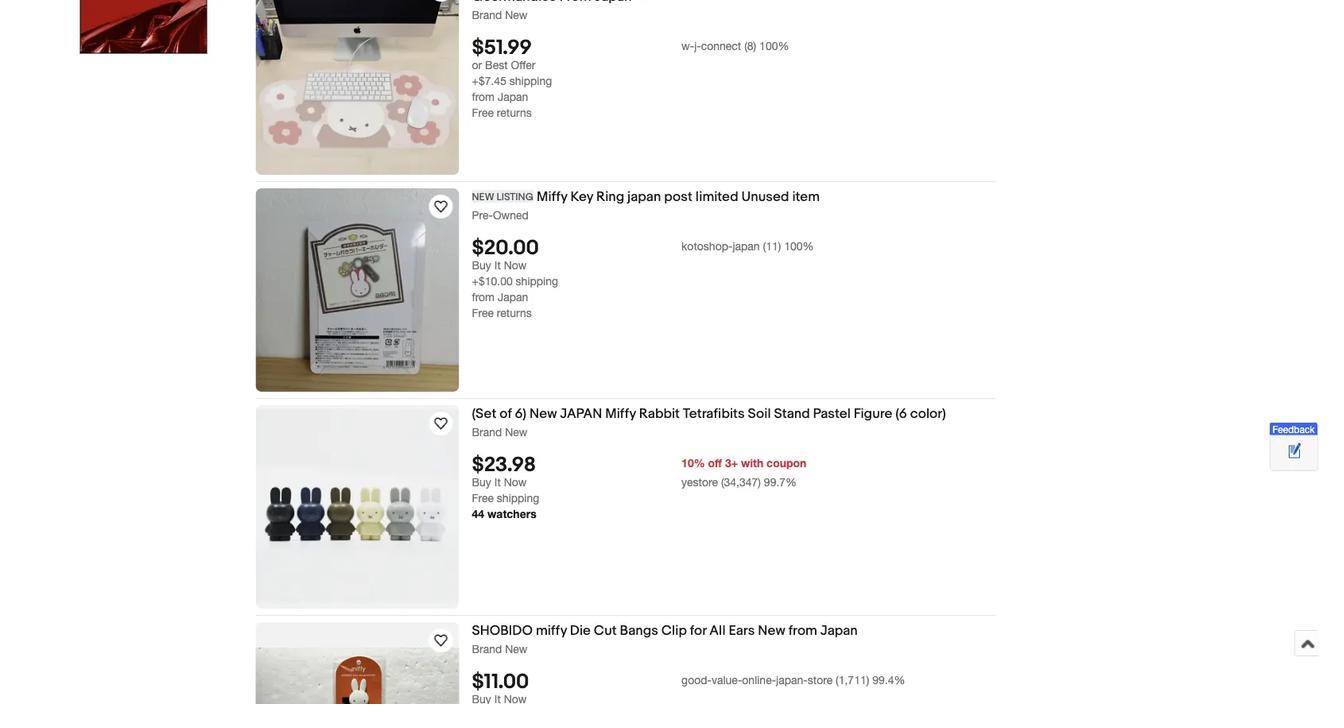 Task type: vqa. For each thing, say whether or not it's contained in the screenshot.
topmost Buy
yes



Task type: describe. For each thing, give the bounding box(es) containing it.
owned
[[493, 208, 529, 222]]

rabbit
[[639, 406, 680, 422]]

free inside yestore (34,347) 99.7% free shipping 44 watchers
[[472, 492, 494, 505]]

online-
[[743, 674, 777, 687]]

shobido miffy die cut bangs clip for all ears new from japan brand new
[[472, 623, 858, 656]]

miffy inside (set of 6) new japan miffy rabbit tetrafibits soil stand pastel figure (6 color) brand new
[[606, 406, 636, 422]]

$23.98
[[472, 454, 536, 478]]

6)
[[515, 406, 527, 422]]

japan for clip
[[821, 623, 858, 640]]

buy inside the 10% off 3+ with coupon buy it now
[[472, 476, 492, 489]]

(8)
[[745, 39, 757, 52]]

free inside w-j-connect (8) 100% or best offer +$7.45 shipping from japan free returns
[[472, 106, 494, 119]]

tetrafibits
[[683, 406, 745, 422]]

color)
[[911, 406, 946, 422]]

watch (set of 6) new japan miffy rabbit tetrafibits soil stand pastel figure (6 color) image
[[432, 414, 451, 434]]

new listing miffy  key ring  japan post limited unused item pre-owned
[[472, 189, 820, 222]]

stand
[[775, 406, 810, 422]]

yestore
[[682, 476, 718, 489]]

now inside the 10% off 3+ with coupon buy it now
[[504, 476, 527, 489]]

(11)
[[763, 240, 782, 253]]

(set of 6) new japan miffy rabbit tetrafibits soil stand pastel figure (6 color) brand new
[[472, 406, 946, 439]]

yestore (34,347) 99.7% free shipping 44 watchers
[[472, 476, 797, 521]]

japan inside kotoshop-japan (11) 100% buy it now +$10.00 shipping from japan free returns
[[498, 291, 528, 304]]

shobido miffy die cut bangs clip for all ears new from japan image
[[256, 648, 459, 705]]

japan-
[[777, 674, 808, 687]]

offer
[[511, 59, 536, 72]]

shobido miffy die cut bangs clip for all ears new from japan link
[[472, 623, 996, 642]]

bangs
[[620, 623, 659, 640]]

or
[[472, 59, 482, 72]]

$11.00
[[472, 671, 529, 695]]

unused
[[742, 189, 790, 205]]

(set of 6) new japan miffy rabbit tetrafibits soil stand pastel figure (6 color) link
[[472, 406, 996, 425]]

+$7.45
[[472, 75, 507, 88]]

ring
[[597, 189, 625, 205]]

kotoshop-
[[682, 240, 733, 253]]

store
[[808, 674, 833, 687]]

item
[[793, 189, 820, 205]]

brand new
[[472, 8, 528, 21]]

10%
[[682, 457, 705, 470]]

good-
[[682, 674, 712, 687]]

ears
[[729, 623, 755, 640]]

(6
[[896, 406, 908, 422]]

new down shobido
[[505, 643, 528, 656]]

(set
[[472, 406, 497, 422]]

miffy  key ring  japan post limited unused item heading
[[472, 189, 820, 205]]

shobido
[[472, 623, 533, 640]]

of
[[500, 406, 512, 422]]

now inside kotoshop-japan (11) 100% buy it now +$10.00 shipping from japan free returns
[[504, 259, 527, 272]]

99.7%
[[764, 476, 797, 489]]

cut
[[594, 623, 617, 640]]

with
[[741, 457, 764, 470]]

100% inside kotoshop-japan (11) 100% buy it now +$10.00 shipping from japan free returns
[[785, 240, 814, 253]]

pre-
[[472, 208, 493, 222]]

gourmandies miffy desk mat flower mf-315pk one size new gourmandise from japan image
[[256, 0, 459, 175]]

miffy
[[536, 623, 567, 640]]

feedback
[[1273, 425, 1315, 436]]



Task type: locate. For each thing, give the bounding box(es) containing it.
miffy inside new listing miffy  key ring  japan post limited unused item pre-owned
[[537, 189, 568, 205]]

1 horizontal spatial miffy
[[606, 406, 636, 422]]

$20.00
[[472, 236, 539, 261]]

0 vertical spatial brand
[[472, 8, 502, 21]]

1 vertical spatial japan
[[733, 240, 760, 253]]

japan left (11)
[[733, 240, 760, 253]]

all
[[710, 623, 726, 640]]

2 vertical spatial from
[[789, 623, 818, 640]]

2 vertical spatial shipping
[[497, 492, 540, 505]]

1 vertical spatial from
[[472, 291, 495, 304]]

buy inside kotoshop-japan (11) 100% buy it now +$10.00 shipping from japan free returns
[[472, 259, 492, 272]]

miffy left "rabbit"
[[606, 406, 636, 422]]

0 vertical spatial now
[[504, 259, 527, 272]]

2 vertical spatial japan
[[821, 623, 858, 640]]

from inside kotoshop-japan (11) 100% buy it now +$10.00 shipping from japan free returns
[[472, 291, 495, 304]]

brand inside (set of 6) new japan miffy rabbit tetrafibits soil stand pastel figure (6 color) brand new
[[472, 426, 502, 439]]

returns inside w-j-connect (8) 100% or best offer +$7.45 shipping from japan free returns
[[497, 106, 532, 119]]

w-
[[682, 39, 695, 52]]

0 vertical spatial miffy
[[537, 189, 568, 205]]

brand inside the shobido miffy die cut bangs clip for all ears new from japan brand new
[[472, 643, 502, 656]]

free inside kotoshop-japan (11) 100% buy it now +$10.00 shipping from japan free returns
[[472, 307, 494, 320]]

watch miffy  key ring  japan post limited unused item image
[[432, 197, 451, 216]]

best
[[485, 59, 508, 72]]

die
[[570, 623, 591, 640]]

0 vertical spatial shipping
[[510, 75, 552, 88]]

returns inside kotoshop-japan (11) 100% buy it now +$10.00 shipping from japan free returns
[[497, 307, 532, 320]]

3 free from the top
[[472, 492, 494, 505]]

off
[[708, 457, 722, 470]]

japan down +$10.00
[[498, 291, 528, 304]]

(set of 6) new japan miffy rabbit tetrafibits soil stand pastel figure (6 color) image
[[256, 409, 459, 606]]

3 brand from the top
[[472, 643, 502, 656]]

now up watchers
[[504, 476, 527, 489]]

miffy left key
[[537, 189, 568, 205]]

kotoshop-japan (11) 100% buy it now +$10.00 shipping from japan free returns
[[472, 240, 814, 320]]

1 it from the top
[[495, 259, 501, 272]]

figure
[[854, 406, 893, 422]]

1 now from the top
[[504, 259, 527, 272]]

buy up 44 in the left bottom of the page
[[472, 476, 492, 489]]

100%
[[760, 39, 790, 52], [785, 240, 814, 253]]

j-
[[695, 39, 701, 52]]

2 buy from the top
[[472, 476, 492, 489]]

for
[[690, 623, 707, 640]]

it
[[495, 259, 501, 272], [495, 476, 501, 489]]

from inside w-j-connect (8) 100% or best offer +$7.45 shipping from japan free returns
[[472, 90, 495, 104]]

japan right ring
[[628, 189, 661, 205]]

100% inside w-j-connect (8) 100% or best offer +$7.45 shipping from japan free returns
[[760, 39, 790, 52]]

free up 44 in the left bottom of the page
[[472, 492, 494, 505]]

shipping inside kotoshop-japan (11) 100% buy it now +$10.00 shipping from japan free returns
[[516, 275, 559, 288]]

shipping right +$10.00
[[516, 275, 559, 288]]

miffy  key ring  japan post limited unused item image
[[256, 189, 459, 392]]

from
[[472, 90, 495, 104], [472, 291, 495, 304], [789, 623, 818, 640]]

from for clip
[[789, 623, 818, 640]]

from up good-value-online-japan-store (1,711) 99.4%
[[789, 623, 818, 640]]

1 vertical spatial returns
[[497, 307, 532, 320]]

shipping inside yestore (34,347) 99.7% free shipping 44 watchers
[[497, 492, 540, 505]]

shobido miffy die cut bangs clip for all ears new from japan heading
[[472, 623, 858, 640]]

free down +$10.00
[[472, 307, 494, 320]]

new right 6)
[[530, 406, 557, 422]]

from for or
[[472, 90, 495, 104]]

0 horizontal spatial japan
[[628, 189, 661, 205]]

new right ears
[[758, 623, 786, 640]]

10% off 3+ with coupon buy it now
[[472, 457, 807, 489]]

(set of 6) new japan miffy rabbit tetrafibits soil stand pastel figure (6 color) heading
[[472, 406, 946, 422]]

0 vertical spatial buy
[[472, 259, 492, 272]]

+$10.00
[[472, 275, 513, 288]]

it inside kotoshop-japan (11) 100% buy it now +$10.00 shipping from japan free returns
[[495, 259, 501, 272]]

listing
[[497, 191, 534, 203]]

1 vertical spatial japan
[[498, 291, 528, 304]]

1 horizontal spatial japan
[[733, 240, 760, 253]]

advertisement region
[[80, 0, 207, 54]]

returns down "+$7.45"
[[497, 106, 532, 119]]

0 vertical spatial it
[[495, 259, 501, 272]]

japan
[[560, 406, 603, 422]]

key
[[571, 189, 594, 205]]

2 free from the top
[[472, 307, 494, 320]]

japan
[[498, 90, 528, 104], [498, 291, 528, 304], [821, 623, 858, 640]]

brand up $51.99
[[472, 8, 502, 21]]

1 returns from the top
[[497, 106, 532, 119]]

from down "+$7.45"
[[472, 90, 495, 104]]

0 vertical spatial 100%
[[760, 39, 790, 52]]

watch shobido miffy die cut bangs clip for all ears new from japan image
[[432, 632, 451, 651]]

44
[[472, 508, 485, 521]]

soil
[[748, 406, 771, 422]]

japan for or
[[498, 90, 528, 104]]

2 it from the top
[[495, 476, 501, 489]]

heading
[[472, 0, 916, 5]]

shipping inside w-j-connect (8) 100% or best offer +$7.45 shipping from japan free returns
[[510, 75, 552, 88]]

from down +$10.00
[[472, 291, 495, 304]]

0 vertical spatial japan
[[628, 189, 661, 205]]

free
[[472, 106, 494, 119], [472, 307, 494, 320], [472, 492, 494, 505]]

japan down "+$7.45"
[[498, 90, 528, 104]]

buy
[[472, 259, 492, 272], [472, 476, 492, 489]]

100% right (11)
[[785, 240, 814, 253]]

returns
[[497, 106, 532, 119], [497, 307, 532, 320]]

w-j-connect (8) 100% or best offer +$7.45 shipping from japan free returns
[[472, 39, 790, 119]]

(1,711)
[[836, 674, 870, 687]]

1 buy from the top
[[472, 259, 492, 272]]

1 vertical spatial it
[[495, 476, 501, 489]]

from inside the shobido miffy die cut bangs clip for all ears new from japan brand new
[[789, 623, 818, 640]]

coupon
[[767, 457, 807, 470]]

japan inside kotoshop-japan (11) 100% buy it now +$10.00 shipping from japan free returns
[[733, 240, 760, 253]]

(34,347)
[[721, 476, 761, 489]]

0 vertical spatial free
[[472, 106, 494, 119]]

new up $51.99
[[505, 8, 528, 21]]

shipping down the offer
[[510, 75, 552, 88]]

japan up the (1,711)
[[821, 623, 858, 640]]

$51.99
[[472, 36, 532, 61]]

connect
[[701, 39, 742, 52]]

1 free from the top
[[472, 106, 494, 119]]

japan inside new listing miffy  key ring  japan post limited unused item pre-owned
[[628, 189, 661, 205]]

limited
[[696, 189, 739, 205]]

0 vertical spatial japan
[[498, 90, 528, 104]]

2 returns from the top
[[497, 307, 532, 320]]

0 vertical spatial returns
[[497, 106, 532, 119]]

0 horizontal spatial miffy
[[537, 189, 568, 205]]

shipping
[[510, 75, 552, 88], [516, 275, 559, 288], [497, 492, 540, 505]]

japan inside the shobido miffy die cut bangs clip for all ears new from japan brand new
[[821, 623, 858, 640]]

pastel
[[813, 406, 851, 422]]

0 vertical spatial from
[[472, 90, 495, 104]]

now up +$10.00
[[504, 259, 527, 272]]

new down 6)
[[505, 426, 528, 439]]

new up the pre-
[[472, 191, 494, 203]]

returns down +$10.00
[[497, 307, 532, 320]]

brand
[[472, 8, 502, 21], [472, 426, 502, 439], [472, 643, 502, 656]]

post
[[664, 189, 693, 205]]

value-
[[712, 674, 743, 687]]

100% right (8)
[[760, 39, 790, 52]]

japan
[[628, 189, 661, 205], [733, 240, 760, 253]]

2 vertical spatial free
[[472, 492, 494, 505]]

1 brand from the top
[[472, 8, 502, 21]]

watchers
[[488, 508, 537, 521]]

buy up +$10.00
[[472, 259, 492, 272]]

brand down (set
[[472, 426, 502, 439]]

2 brand from the top
[[472, 426, 502, 439]]

2 now from the top
[[504, 476, 527, 489]]

2 vertical spatial brand
[[472, 643, 502, 656]]

miffy
[[537, 189, 568, 205], [606, 406, 636, 422]]

it up +$10.00
[[495, 259, 501, 272]]

clip
[[662, 623, 687, 640]]

3+
[[725, 457, 738, 470]]

1 vertical spatial 100%
[[785, 240, 814, 253]]

it inside the 10% off 3+ with coupon buy it now
[[495, 476, 501, 489]]

1 vertical spatial now
[[504, 476, 527, 489]]

1 vertical spatial shipping
[[516, 275, 559, 288]]

new inside new listing miffy  key ring  japan post limited unused item pre-owned
[[472, 191, 494, 203]]

it up watchers
[[495, 476, 501, 489]]

99.4%
[[873, 674, 906, 687]]

good-value-online-japan-store (1,711) 99.4%
[[682, 674, 906, 687]]

shipping up watchers
[[497, 492, 540, 505]]

new
[[505, 8, 528, 21], [472, 191, 494, 203], [530, 406, 557, 422], [505, 426, 528, 439], [758, 623, 786, 640], [505, 643, 528, 656]]

japan inside w-j-connect (8) 100% or best offer +$7.45 shipping from japan free returns
[[498, 90, 528, 104]]

1 vertical spatial free
[[472, 307, 494, 320]]

brand down shobido
[[472, 643, 502, 656]]

1 vertical spatial buy
[[472, 476, 492, 489]]

free down "+$7.45"
[[472, 106, 494, 119]]

1 vertical spatial brand
[[472, 426, 502, 439]]

1 vertical spatial miffy
[[606, 406, 636, 422]]

now
[[504, 259, 527, 272], [504, 476, 527, 489]]



